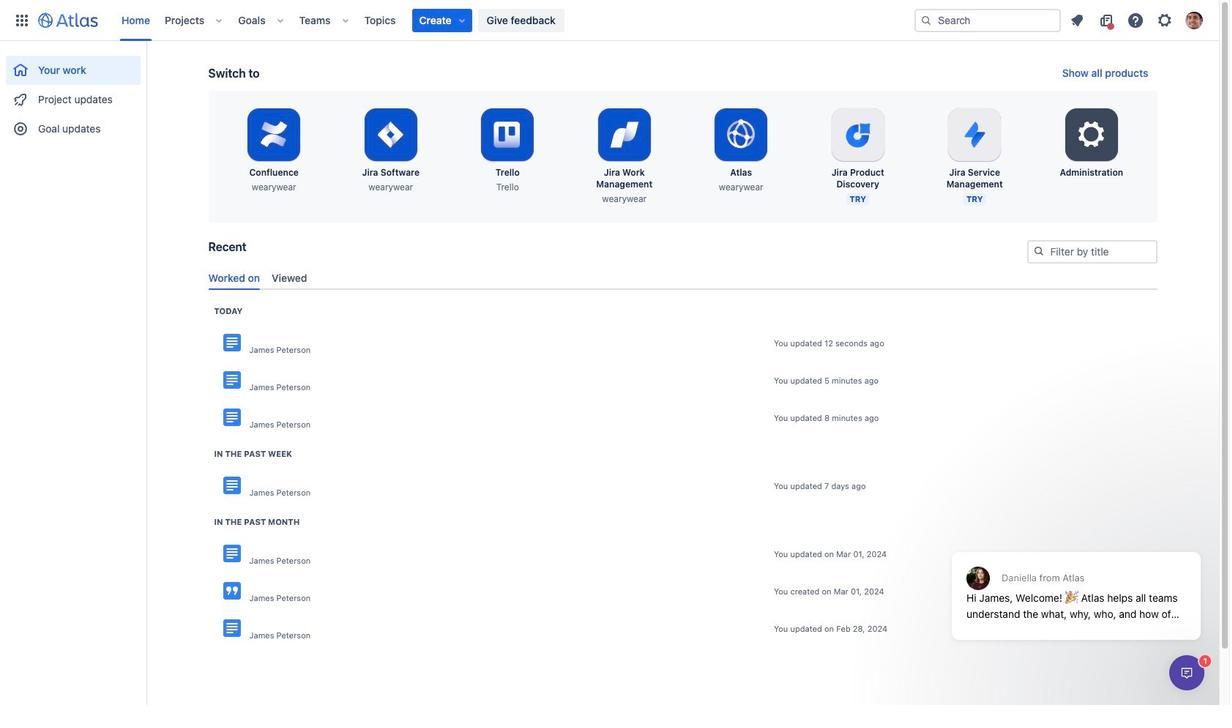 Task type: describe. For each thing, give the bounding box(es) containing it.
help image
[[1128, 11, 1145, 29]]

4 confluence image from the top
[[223, 583, 241, 600]]

3 confluence image from the top
[[223, 620, 241, 638]]

switch to... image
[[13, 11, 31, 29]]

account image
[[1186, 11, 1204, 29]]

notifications image
[[1069, 11, 1086, 29]]

2 confluence image from the top
[[223, 545, 241, 563]]

search image
[[921, 14, 933, 26]]

2 confluence image from the top
[[223, 409, 241, 427]]

settings image
[[1157, 11, 1174, 29]]

heading for 3rd confluence icon
[[214, 448, 292, 460]]

settings image
[[1075, 117, 1110, 152]]



Task type: locate. For each thing, give the bounding box(es) containing it.
2 heading from the top
[[214, 448, 292, 460]]

dialog
[[945, 517, 1209, 651]]

0 vertical spatial heading
[[214, 305, 243, 317]]

top element
[[9, 0, 915, 41]]

confluence image
[[223, 372, 241, 389], [223, 545, 241, 563], [223, 620, 241, 638]]

tab list
[[203, 266, 1164, 290]]

search image
[[1033, 245, 1045, 257]]

3 heading from the top
[[214, 516, 300, 528]]

2 vertical spatial heading
[[214, 516, 300, 528]]

1 confluence image from the top
[[223, 334, 241, 352]]

3 confluence image from the top
[[223, 477, 241, 495]]

1 vertical spatial heading
[[214, 448, 292, 460]]

heading for fourth confluence icon from the bottom
[[214, 305, 243, 317]]

1 heading from the top
[[214, 305, 243, 317]]

1 confluence image from the top
[[223, 372, 241, 389]]

heading
[[214, 305, 243, 317], [214, 448, 292, 460], [214, 516, 300, 528]]

Search field
[[915, 8, 1062, 32]]

1 vertical spatial confluence image
[[223, 545, 241, 563]]

banner
[[0, 0, 1220, 41]]

heading for second confluence image from the top
[[214, 516, 300, 528]]

0 vertical spatial confluence image
[[223, 372, 241, 389]]

confluence image
[[223, 334, 241, 352], [223, 409, 241, 427], [223, 477, 241, 495], [223, 583, 241, 600]]

group
[[6, 41, 141, 148]]

Filter by title field
[[1029, 242, 1156, 262]]

2 vertical spatial confluence image
[[223, 620, 241, 638]]



Task type: vqa. For each thing, say whether or not it's contained in the screenshot.
confluence image to the bottom
yes



